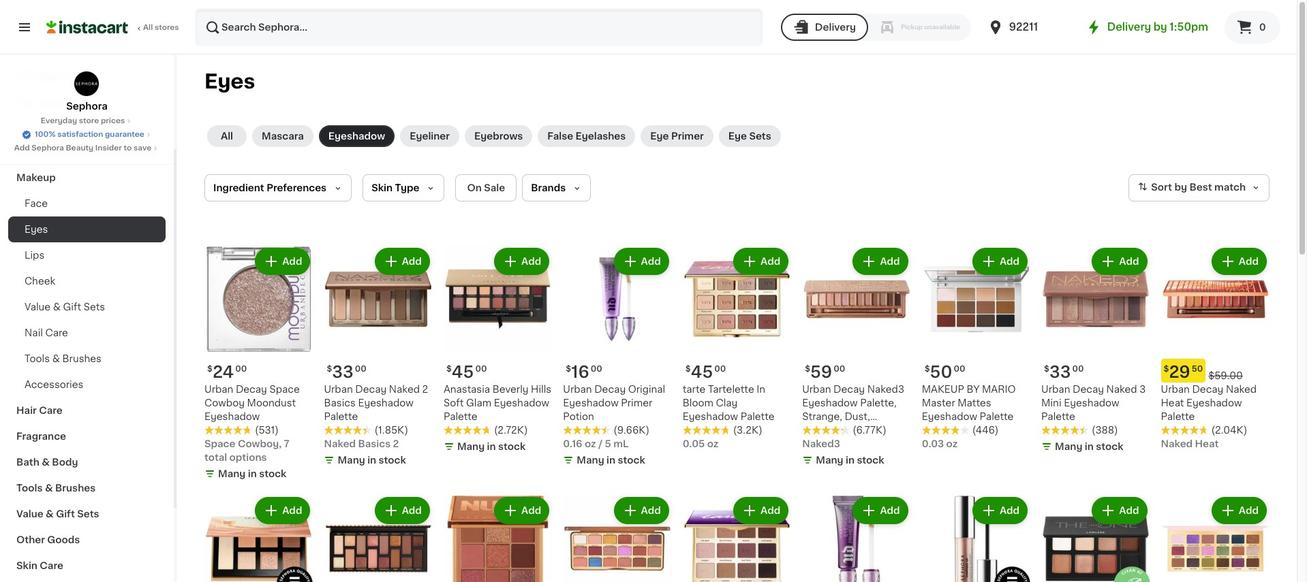 Task type: describe. For each thing, give the bounding box(es) containing it.
brands button
[[522, 175, 591, 202]]

eyeshadow link
[[319, 125, 395, 147]]

(2.72k)
[[494, 426, 528, 436]]

stores
[[155, 24, 179, 31]]

oz for 50
[[947, 440, 958, 450]]

ml
[[614, 440, 629, 450]]

00 for mattes
[[954, 366, 966, 374]]

holiday
[[16, 147, 54, 157]]

in down (2.72k)
[[487, 443, 496, 452]]

33 for urban decay naked 3 mini eyeshadow palette
[[1050, 365, 1071, 381]]

stock for 59
[[857, 456, 885, 466]]

makeup
[[16, 173, 56, 183]]

mario
[[982, 385, 1016, 395]]

guarantee
[[105, 131, 144, 138]]

eyebrows link
[[465, 125, 533, 147]]

eyeshadow inside the makeup by mario master mattes eyeshadow palette
[[922, 413, 978, 422]]

sort by
[[1152, 183, 1187, 192]]

buy it again
[[38, 72, 96, 81]]

oz for 45
[[707, 440, 719, 450]]

anastasia beverly hills soft glam eyeshadow palette
[[444, 385, 552, 422]]

100% satisfaction guarantee button
[[21, 127, 153, 140]]

holiday party ready beauty link
[[8, 139, 166, 165]]

(3.2k)
[[733, 426, 763, 436]]

insider
[[95, 145, 122, 152]]

palette for basics
[[324, 413, 358, 422]]

eye sets link
[[719, 125, 781, 147]]

brushes for second tools & brushes link from the bottom
[[62, 354, 102, 364]]

$ inside $ 29 50
[[1164, 366, 1169, 374]]

00 for basics
[[355, 366, 367, 374]]

(2.04k)
[[1212, 426, 1248, 436]]

makeup by mario master mattes eyeshadow palette
[[922, 385, 1016, 422]]

$ 45 00 for tarte
[[686, 365, 726, 381]]

in down (388)
[[1085, 443, 1094, 452]]

many down 'glam'
[[457, 443, 485, 452]]

(388)
[[1092, 426, 1118, 436]]

45 for anastasia
[[452, 365, 474, 381]]

cheek
[[25, 277, 55, 286]]

0 horizontal spatial sephora
[[32, 145, 64, 152]]

type
[[395, 183, 420, 193]]

moondust
[[247, 399, 296, 409]]

all link
[[207, 125, 247, 147]]

urban decay space cowboy moondust eyeshadow
[[204, 385, 300, 422]]

lips
[[25, 251, 44, 260]]

product group containing 29
[[1161, 245, 1270, 452]]

tools & brushes for second tools & brushes link from the bottom
[[25, 354, 102, 364]]

delivery for delivery by 1:50pm
[[1108, 22, 1151, 32]]

00 for primer
[[591, 366, 602, 374]]

all stores
[[143, 24, 179, 31]]

basics inside "urban decay naked 2 basics eyeshadow palette"
[[324, 399, 356, 409]]

$ 29 50
[[1164, 365, 1203, 381]]

& for second tools & brushes link from the bottom
[[52, 354, 60, 364]]

00 for mini
[[1073, 366, 1084, 374]]

0 horizontal spatial beauty
[[66, 145, 94, 152]]

ingredient preferences
[[213, 183, 327, 193]]

0.05 oz
[[683, 440, 719, 450]]

1 vertical spatial eyes
[[25, 225, 48, 234]]

many in stock for 59
[[816, 456, 885, 466]]

on sale button
[[456, 175, 517, 202]]

1 vertical spatial gift
[[56, 510, 75, 519]]

urban decay naked3 eyeshadow palette, strange, dust, burnout, limit, buzz, trick, nooner, liar, factory, mugshot, darkside, darkheart
[[802, 385, 905, 477]]

shop link
[[8, 35, 166, 63]]

tarte tartelette in bloom clay eyeshadow palette
[[683, 385, 775, 422]]

$ 33 00 for urban decay naked 3 mini eyeshadow palette
[[1044, 365, 1084, 381]]

trick,
[[802, 440, 828, 450]]

match
[[1215, 183, 1246, 192]]

bloom
[[683, 399, 714, 409]]

92211
[[1009, 22, 1038, 32]]

cowboy,
[[238, 440, 282, 450]]

100% satisfaction guarantee
[[35, 131, 144, 138]]

palette for glam
[[444, 413, 478, 422]]

00 for moondust
[[235, 366, 247, 374]]

naked basics 2
[[324, 440, 399, 450]]

0.03
[[922, 440, 944, 450]]

add sephora beauty insider to save
[[14, 145, 152, 152]]

stock for 33
[[379, 456, 406, 466]]

mini
[[1042, 399, 1062, 409]]

1 vertical spatial basics
[[358, 440, 391, 450]]

naked heat
[[1161, 440, 1219, 450]]

50 inside $ 29 50
[[1192, 366, 1203, 374]]

1:50pm
[[1170, 22, 1209, 32]]

accessories link
[[8, 372, 166, 398]]

total
[[204, 454, 227, 463]]

goods
[[47, 536, 80, 545]]

decay for mini
[[1073, 385, 1104, 395]]

0
[[1259, 22, 1266, 32]]

many down mini
[[1055, 443, 1083, 452]]

product group containing 24
[[204, 245, 313, 484]]

100%
[[35, 131, 56, 138]]

eyeliner
[[410, 132, 450, 141]]

0 button
[[1225, 11, 1281, 44]]

$ for anastasia beverly hills soft glam eyeshadow palette
[[446, 366, 452, 374]]

darkheart
[[850, 467, 897, 477]]

urban for urban decay original eyeshadow primer potion
[[563, 385, 592, 395]]

urban for urban decay naked3 eyeshadow palette, strange, dust, burnout, limit, buzz, trick, nooner, liar, factory, mugshot, darkside, darkheart
[[802, 385, 831, 395]]

$ 24 00
[[207, 365, 247, 381]]

options
[[229, 454, 267, 463]]

2 value & gift sets link from the top
[[8, 502, 166, 528]]

stock down (2.72k)
[[498, 443, 526, 452]]

body
[[52, 458, 78, 468]]

delivery by 1:50pm link
[[1086, 19, 1209, 35]]

(9.66k)
[[614, 426, 650, 436]]

ingredient preferences button
[[204, 175, 352, 202]]

liar,
[[870, 440, 889, 450]]

1 value & gift sets link from the top
[[8, 294, 166, 320]]

by for delivery
[[1154, 22, 1167, 32]]

& up other goods
[[46, 510, 54, 519]]

1 vertical spatial 2
[[393, 440, 399, 450]]

holiday party ready beauty
[[16, 147, 155, 157]]

it
[[60, 72, 67, 81]]

palette inside urban decay naked heat eyeshadow palette
[[1161, 413, 1195, 422]]

2 vertical spatial sets
[[77, 510, 99, 519]]

skin for skin care
[[16, 562, 37, 571]]

eye sets
[[729, 132, 771, 141]]

dust,
[[845, 413, 870, 422]]

1 horizontal spatial eyes
[[204, 72, 255, 91]]

Best match Sort by field
[[1129, 175, 1270, 202]]

decay for eyeshadow
[[1193, 385, 1224, 395]]

1 horizontal spatial heat
[[1195, 440, 1219, 450]]

1 vertical spatial sets
[[84, 303, 105, 312]]

5
[[605, 440, 611, 450]]

naked down urban decay naked heat eyeshadow palette
[[1161, 440, 1193, 450]]

$ for makeup by mario master mattes eyeshadow palette
[[925, 366, 930, 374]]

fragrance
[[16, 432, 66, 442]]

preferences
[[267, 183, 327, 193]]

false
[[548, 132, 573, 141]]

potion
[[563, 413, 594, 422]]

Search field
[[196, 10, 762, 45]]

many in stock for 16
[[577, 456, 645, 466]]

space cowboy, 7 total options
[[204, 440, 289, 463]]

value for first value & gift sets link from the bottom of the page
[[16, 510, 43, 519]]

strange,
[[802, 413, 842, 422]]

accessories
[[25, 380, 83, 390]]

lists link
[[8, 90, 166, 117]]

factory,
[[802, 454, 842, 463]]

in for 24
[[248, 470, 257, 480]]

prices
[[101, 117, 125, 125]]

care for skin care
[[40, 562, 63, 571]]

darkside,
[[802, 467, 847, 477]]

in for 33
[[368, 456, 376, 466]]

everyday store prices link
[[41, 116, 133, 127]]

eye for eye primer
[[651, 132, 669, 141]]

by
[[967, 385, 980, 395]]

naked3 inside urban decay naked3 eyeshadow palette, strange, dust, burnout, limit, buzz, trick, nooner, liar, factory, mugshot, darkside, darkheart
[[867, 385, 905, 395]]

all for all stores
[[143, 24, 153, 31]]

eyeshadow inside urban decay naked 3 mini eyeshadow palette
[[1064, 399, 1120, 409]]

to
[[124, 145, 132, 152]]

primer inside the 'urban decay original eyeshadow primer potion'
[[621, 399, 653, 409]]

1 tools & brushes link from the top
[[8, 346, 166, 372]]

tools for second tools & brushes link from the bottom
[[25, 354, 50, 364]]

stock for 16
[[618, 456, 645, 466]]

00 for palette,
[[834, 366, 845, 374]]



Task type: vqa. For each thing, say whether or not it's contained in the screenshot.
the rightmost All
yes



Task type: locate. For each thing, give the bounding box(es) containing it.
buy
[[38, 72, 58, 81]]

0 vertical spatial tools
[[25, 354, 50, 364]]

gift up goods
[[56, 510, 75, 519]]

gift
[[63, 303, 81, 312], [56, 510, 75, 519]]

0 horizontal spatial delivery
[[815, 22, 856, 32]]

4 urban from the left
[[802, 385, 831, 395]]

many
[[1055, 443, 1083, 452], [457, 443, 485, 452], [338, 456, 365, 466], [577, 456, 604, 466], [816, 456, 844, 466], [218, 470, 246, 480]]

sephora link
[[66, 71, 107, 113]]

buy it again link
[[8, 63, 166, 90]]

eye inside eye sets "link"
[[729, 132, 747, 141]]

$ up anastasia
[[446, 366, 452, 374]]

primer down original
[[621, 399, 653, 409]]

space inside space cowboy, 7 total options
[[204, 440, 236, 450]]

2 tools & brushes link from the top
[[8, 476, 166, 502]]

eye primer
[[651, 132, 704, 141]]

clay
[[716, 399, 738, 409]]

1 horizontal spatial beauty
[[120, 147, 155, 157]]

1 horizontal spatial oz
[[707, 440, 719, 450]]

value & gift sets link
[[8, 294, 166, 320], [8, 502, 166, 528]]

(1.85k)
[[375, 426, 408, 436]]

2 33 from the left
[[1050, 365, 1071, 381]]

50 right 29
[[1192, 366, 1203, 374]]

sephora logo image
[[74, 71, 100, 97]]

eyeshadow inside urban decay naked3 eyeshadow palette, strange, dust, burnout, limit, buzz, trick, nooner, liar, factory, mugshot, darkside, darkheart
[[802, 399, 858, 409]]

by right sort at right top
[[1175, 183, 1187, 192]]

stock down (388)
[[1096, 443, 1124, 452]]

all stores link
[[46, 8, 180, 46]]

face link
[[8, 191, 166, 217]]

naked right 7
[[324, 440, 356, 450]]

urban up cowboy
[[204, 385, 233, 395]]

primer left eye sets
[[671, 132, 704, 141]]

care for hair care
[[39, 406, 63, 416]]

eyeshadow inside urban decay space cowboy moondust eyeshadow
[[204, 413, 260, 422]]

naked for urban decay naked 3 mini eyeshadow palette
[[1107, 385, 1137, 395]]

1 horizontal spatial 33
[[1050, 365, 1071, 381]]

eye inside 'eye primer' link
[[651, 132, 669, 141]]

skin down other
[[16, 562, 37, 571]]

delivery inside button
[[815, 22, 856, 32]]

1 horizontal spatial primer
[[671, 132, 704, 141]]

palette
[[324, 413, 358, 422], [1042, 413, 1076, 422], [444, 413, 478, 422], [741, 413, 775, 422], [980, 413, 1014, 422], [1161, 413, 1195, 422]]

& for 2nd tools & brushes link from the top
[[45, 484, 53, 494]]

other goods
[[16, 536, 80, 545]]

urban decay original eyeshadow primer potion
[[563, 385, 665, 422]]

3 urban from the left
[[563, 385, 592, 395]]

basics up naked basics 2
[[324, 399, 356, 409]]

eyeshadow inside anastasia beverly hills soft glam eyeshadow palette
[[494, 399, 549, 409]]

eyeshadow up (1.85k)
[[358, 399, 414, 409]]

bath & body link
[[8, 450, 166, 476]]

1 horizontal spatial 2
[[422, 385, 428, 395]]

0 vertical spatial primer
[[671, 132, 704, 141]]

2 $ 33 00 from the left
[[1044, 365, 1084, 381]]

7
[[284, 440, 289, 450]]

urban inside urban decay naked3 eyeshadow palette, strange, dust, burnout, limit, buzz, trick, nooner, liar, factory, mugshot, darkside, darkheart
[[802, 385, 831, 395]]

eye for eye sets
[[729, 132, 747, 141]]

by inside field
[[1175, 183, 1187, 192]]

1 vertical spatial value & gift sets link
[[8, 502, 166, 528]]

eye right eyelashes on the top of the page
[[651, 132, 669, 141]]

mugshot,
[[844, 454, 889, 463]]

tools & brushes for 2nd tools & brushes link from the top
[[16, 484, 96, 494]]

delivery button
[[781, 14, 868, 41]]

$ inside $ 24 00
[[207, 366, 213, 374]]

decay up moondust
[[236, 385, 267, 395]]

5 00 from the left
[[1073, 366, 1084, 374]]

decay inside the 'urban decay original eyeshadow primer potion'
[[595, 385, 626, 395]]

eye primer link
[[641, 125, 714, 147]]

makeup link
[[8, 165, 166, 191]]

2 eye from the left
[[729, 132, 747, 141]]

on sale
[[467, 183, 505, 193]]

in down 5
[[607, 456, 616, 466]]

1 urban from the left
[[204, 385, 233, 395]]

decay inside urban decay naked3 eyeshadow palette, strange, dust, burnout, limit, buzz, trick, nooner, liar, factory, mugshot, darkside, darkheart
[[834, 385, 865, 395]]

care inside nail care link
[[45, 329, 68, 338]]

& up accessories
[[52, 354, 60, 364]]

& for the bath & body link
[[42, 458, 50, 468]]

skin care
[[16, 562, 63, 571]]

50 up makeup
[[930, 365, 953, 381]]

tools down nail
[[25, 354, 50, 364]]

palette inside urban decay naked 3 mini eyeshadow palette
[[1042, 413, 1076, 422]]

in
[[1085, 443, 1094, 452], [487, 443, 496, 452], [368, 456, 376, 466], [607, 456, 616, 466], [846, 456, 855, 466], [248, 470, 257, 480]]

(531)
[[255, 426, 279, 436]]

0 vertical spatial basics
[[324, 399, 356, 409]]

1 horizontal spatial all
[[221, 132, 233, 141]]

in down nooner,
[[846, 456, 855, 466]]

eye
[[651, 132, 669, 141], [729, 132, 747, 141]]

0 vertical spatial value & gift sets
[[25, 303, 105, 312]]

by
[[1154, 22, 1167, 32], [1175, 183, 1187, 192]]

2 45 from the left
[[691, 365, 713, 381]]

2 $ from the left
[[327, 366, 332, 374]]

0 vertical spatial brushes
[[62, 354, 102, 364]]

many in stock down naked basics 2
[[338, 456, 406, 466]]

care right nail
[[45, 329, 68, 338]]

many in stock down 5
[[577, 456, 645, 466]]

sephora up store
[[66, 102, 107, 111]]

heat down 29
[[1161, 399, 1184, 409]]

0 horizontal spatial by
[[1154, 22, 1167, 32]]

naked
[[389, 385, 420, 395], [1107, 385, 1137, 395], [1226, 385, 1257, 395], [324, 440, 356, 450], [1161, 440, 1193, 450]]

instacart logo image
[[46, 19, 128, 35]]

$ up strange,
[[805, 366, 811, 374]]

45 for tarte
[[691, 365, 713, 381]]

urban inside urban decay naked heat eyeshadow palette
[[1161, 385, 1190, 395]]

8 00 from the left
[[954, 366, 966, 374]]

0 horizontal spatial $ 33 00
[[327, 365, 367, 381]]

2 vertical spatial care
[[40, 562, 63, 571]]

2 horizontal spatial oz
[[947, 440, 958, 450]]

0 vertical spatial by
[[1154, 22, 1167, 32]]

5 decay from the left
[[1073, 385, 1104, 395]]

0 horizontal spatial skin
[[16, 562, 37, 571]]

1 horizontal spatial basics
[[358, 440, 391, 450]]

palette up (446)
[[980, 413, 1014, 422]]

0 vertical spatial value & gift sets link
[[8, 294, 166, 320]]

skin inside dropdown button
[[372, 183, 393, 193]]

5 palette from the left
[[980, 413, 1014, 422]]

tools for 2nd tools & brushes link from the top
[[16, 484, 43, 494]]

1 vertical spatial tools & brushes
[[16, 484, 96, 494]]

$ up "urban decay naked 2 basics eyeshadow palette"
[[327, 366, 332, 374]]

1 vertical spatial care
[[39, 406, 63, 416]]

eye right eye primer
[[729, 132, 747, 141]]

bath
[[16, 458, 39, 468]]

0 vertical spatial care
[[45, 329, 68, 338]]

eyeshadow inside "urban decay naked 2 basics eyeshadow palette"
[[358, 399, 414, 409]]

1 vertical spatial skin
[[16, 562, 37, 571]]

beverly
[[493, 385, 529, 395]]

mascara link
[[252, 125, 313, 147]]

2 00 from the left
[[355, 366, 367, 374]]

brushes for 2nd tools & brushes link from the top
[[55, 484, 96, 494]]

$ for tarte tartelette in bloom clay eyeshadow palette
[[686, 366, 691, 374]]

4 decay from the left
[[834, 385, 865, 395]]

0 horizontal spatial oz
[[585, 440, 596, 450]]

$29.50 original price: $59.00 element
[[1161, 360, 1270, 383]]

0 vertical spatial eyes
[[204, 72, 255, 91]]

naked inside urban decay naked heat eyeshadow palette
[[1226, 385, 1257, 395]]

1 horizontal spatial delivery
[[1108, 22, 1151, 32]]

1 palette from the left
[[324, 413, 358, 422]]

00 for glam
[[475, 366, 487, 374]]

1 horizontal spatial sephora
[[66, 102, 107, 111]]

eyes up all link
[[204, 72, 255, 91]]

by for sort
[[1175, 183, 1187, 192]]

many for 33
[[338, 456, 365, 466]]

2 decay from the left
[[355, 385, 387, 395]]

00 inside $ 59 00
[[834, 366, 845, 374]]

in for 16
[[607, 456, 616, 466]]

5 urban from the left
[[1042, 385, 1070, 395]]

urban inside "urban decay naked 2 basics eyeshadow palette"
[[324, 385, 353, 395]]

$ 33 00 up mini
[[1044, 365, 1084, 381]]

0 horizontal spatial 45
[[452, 365, 474, 381]]

$ up tarte
[[686, 366, 691, 374]]

eyeshadow up potion
[[563, 399, 619, 409]]

eyeshadow up skin type
[[328, 132, 385, 141]]

urban decay naked 3 mini eyeshadow palette
[[1042, 385, 1146, 422]]

1 vertical spatial by
[[1175, 183, 1187, 192]]

59
[[811, 365, 833, 381]]

4 $ from the left
[[805, 366, 811, 374]]

many in stock down (2.72k)
[[457, 443, 526, 452]]

basics
[[324, 399, 356, 409], [358, 440, 391, 450]]

1 horizontal spatial skin
[[372, 183, 393, 193]]

naked inside urban decay naked 3 mini eyeshadow palette
[[1107, 385, 1137, 395]]

urban for urban decay naked 2 basics eyeshadow palette
[[324, 385, 353, 395]]

1 vertical spatial naked3
[[802, 440, 841, 450]]

eyeshadow down cowboy
[[204, 413, 260, 422]]

33 for urban decay naked 2 basics eyeshadow palette
[[332, 365, 354, 381]]

6 palette from the left
[[1161, 413, 1195, 422]]

0 horizontal spatial 2
[[393, 440, 399, 450]]

2 urban from the left
[[324, 385, 353, 395]]

in down options
[[248, 470, 257, 480]]

in for 59
[[846, 456, 855, 466]]

2 palette from the left
[[1042, 413, 1076, 422]]

0 vertical spatial value
[[25, 303, 51, 312]]

00
[[235, 366, 247, 374], [355, 366, 367, 374], [591, 366, 602, 374], [834, 366, 845, 374], [1073, 366, 1084, 374], [475, 366, 487, 374], [715, 366, 726, 374], [954, 366, 966, 374]]

service type group
[[781, 14, 971, 41]]

sephora
[[66, 102, 107, 111], [32, 145, 64, 152]]

2 inside "urban decay naked 2 basics eyeshadow palette"
[[422, 385, 428, 395]]

$ 45 00 up anastasia
[[446, 365, 487, 381]]

0 vertical spatial tools & brushes
[[25, 354, 102, 364]]

1 oz from the left
[[585, 440, 596, 450]]

decay inside "urban decay naked 2 basics eyeshadow palette"
[[355, 385, 387, 395]]

urban for urban decay space cowboy moondust eyeshadow
[[204, 385, 233, 395]]

1 horizontal spatial eye
[[729, 132, 747, 141]]

palette inside anastasia beverly hills soft glam eyeshadow palette
[[444, 413, 478, 422]]

tools & brushes
[[25, 354, 102, 364], [16, 484, 96, 494]]

$ up cowboy
[[207, 366, 213, 374]]

1 vertical spatial primer
[[621, 399, 653, 409]]

1 vertical spatial value
[[16, 510, 43, 519]]

& up nail care
[[53, 303, 61, 312]]

master
[[922, 399, 955, 409]]

1 vertical spatial space
[[204, 440, 236, 450]]

product group containing 59
[[802, 245, 911, 477]]

2 oz from the left
[[707, 440, 719, 450]]

skin type
[[372, 183, 420, 193]]

0 horizontal spatial primer
[[621, 399, 653, 409]]

6 decay from the left
[[1193, 385, 1224, 395]]

stock down options
[[259, 470, 287, 480]]

2 down (1.85k)
[[393, 440, 399, 450]]

basics down (1.85k)
[[358, 440, 391, 450]]

$ up potion
[[566, 366, 571, 374]]

many in stock down nooner,
[[816, 456, 885, 466]]

1 horizontal spatial naked3
[[867, 385, 905, 395]]

care inside skin care link
[[40, 562, 63, 571]]

None search field
[[195, 8, 763, 46]]

stock down (1.85k)
[[379, 456, 406, 466]]

$ inside $ 16 00
[[566, 366, 571, 374]]

$ 16 00
[[566, 365, 602, 381]]

palette inside tarte tartelette in bloom clay eyeshadow palette
[[741, 413, 775, 422]]

1 $ from the left
[[207, 366, 213, 374]]

glam
[[466, 399, 492, 409]]

hills
[[531, 385, 552, 395]]

all up ingredient
[[221, 132, 233, 141]]

tools & brushes link up accessories
[[8, 346, 166, 372]]

naked for urban decay naked 2 basics eyeshadow palette
[[389, 385, 420, 395]]

many in stock
[[1055, 443, 1124, 452], [457, 443, 526, 452], [338, 456, 406, 466], [577, 456, 645, 466], [816, 456, 885, 466], [218, 470, 287, 480]]

0 horizontal spatial space
[[204, 440, 236, 450]]

party
[[57, 147, 83, 157]]

1 horizontal spatial space
[[270, 385, 300, 395]]

0 vertical spatial sephora
[[66, 102, 107, 111]]

palette for mattes
[[980, 413, 1014, 422]]

1 00 from the left
[[235, 366, 247, 374]]

decay up (1.85k)
[[355, 385, 387, 395]]

sets inside "link"
[[749, 132, 771, 141]]

naked3 up palette,
[[867, 385, 905, 395]]

tools down bath
[[16, 484, 43, 494]]

shop
[[38, 44, 64, 54]]

limit,
[[846, 426, 872, 436]]

many for 16
[[577, 456, 604, 466]]

decay inside urban decay naked heat eyeshadow palette
[[1193, 385, 1224, 395]]

3 palette from the left
[[444, 413, 478, 422]]

stock up the "darkheart"
[[857, 456, 885, 466]]

space up 'total'
[[204, 440, 236, 450]]

value & gift sets link up goods
[[8, 502, 166, 528]]

1 vertical spatial sephora
[[32, 145, 64, 152]]

0 vertical spatial 2
[[422, 385, 428, 395]]

&
[[53, 303, 61, 312], [52, 354, 60, 364], [42, 458, 50, 468], [45, 484, 53, 494], [46, 510, 54, 519]]

$ for urban decay naked3 eyeshadow palette, strange, dust, burnout, limit, buzz, trick, nooner, liar, factory, mugshot, darkside, darkheart
[[805, 366, 811, 374]]

$59.00
[[1209, 372, 1243, 381]]

1 33 from the left
[[332, 365, 354, 381]]

2
[[422, 385, 428, 395], [393, 440, 399, 450]]

00 inside $ 50 00
[[954, 366, 966, 374]]

naked down the $59.00
[[1226, 385, 1257, 395]]

2 left anastasia
[[422, 385, 428, 395]]

00 up urban decay naked 3 mini eyeshadow palette at the bottom right of page
[[1073, 366, 1084, 374]]

anastasia
[[444, 385, 490, 395]]

space inside urban decay space cowboy moondust eyeshadow
[[270, 385, 300, 395]]

eyeshadow inside the 'urban decay original eyeshadow primer potion'
[[563, 399, 619, 409]]

eyes down face
[[25, 225, 48, 234]]

0 horizontal spatial eyes
[[25, 225, 48, 234]]

best
[[1190, 183, 1212, 192]]

value & gift sets up goods
[[16, 510, 99, 519]]

7 00 from the left
[[715, 366, 726, 374]]

$ 33 00 for urban decay naked 2 basics eyeshadow palette
[[327, 365, 367, 381]]

eyeshadow inside tarte tartelette in bloom clay eyeshadow palette
[[683, 413, 738, 422]]

naked for urban decay naked heat eyeshadow palette
[[1226, 385, 1257, 395]]

9 $ from the left
[[1164, 366, 1169, 374]]

many in stock down (388)
[[1055, 443, 1124, 452]]

50
[[930, 365, 953, 381], [1192, 366, 1203, 374]]

decay up (388)
[[1073, 385, 1104, 395]]

3 decay from the left
[[595, 385, 626, 395]]

$ for urban decay naked 3 mini eyeshadow palette
[[1044, 366, 1050, 374]]

many in stock for 24
[[218, 470, 287, 480]]

on
[[467, 183, 482, 193]]

1 vertical spatial value & gift sets
[[16, 510, 99, 519]]

4 00 from the left
[[834, 366, 845, 374]]

stock down ml on the bottom left
[[618, 456, 645, 466]]

skin for skin type
[[372, 183, 393, 193]]

urban for urban decay naked heat eyeshadow palette
[[1161, 385, 1190, 395]]

$ up mini
[[1044, 366, 1050, 374]]

$ for urban decay original eyeshadow primer potion
[[566, 366, 571, 374]]

eyeshadow inside urban decay naked heat eyeshadow palette
[[1187, 399, 1242, 409]]

& down bath & body
[[45, 484, 53, 494]]

decay for basics
[[355, 385, 387, 395]]

0 horizontal spatial naked3
[[802, 440, 841, 450]]

1 horizontal spatial $ 33 00
[[1044, 365, 1084, 381]]

0 vertical spatial heat
[[1161, 399, 1184, 409]]

eyeshadow up (388)
[[1064, 399, 1120, 409]]

decay down $29.50 original price: $59.00 element
[[1193, 385, 1224, 395]]

0 vertical spatial all
[[143, 24, 153, 31]]

makeup
[[922, 385, 965, 395]]

eyeshadow down beverly
[[494, 399, 549, 409]]

1 vertical spatial heat
[[1195, 440, 1219, 450]]

product group containing 16
[[563, 245, 672, 471]]

many in stock for 33
[[338, 456, 406, 466]]

original
[[628, 385, 665, 395]]

$ 45 00 for anastasia
[[446, 365, 487, 381]]

& right bath
[[42, 458, 50, 468]]

eyeshadow down the $59.00
[[1187, 399, 1242, 409]]

0 vertical spatial naked3
[[867, 385, 905, 395]]

palette up naked heat
[[1161, 413, 1195, 422]]

palette inside "urban decay naked 2 basics eyeshadow palette"
[[324, 413, 358, 422]]

0 horizontal spatial 50
[[930, 365, 953, 381]]

0 vertical spatial sets
[[749, 132, 771, 141]]

$ for urban decay naked 2 basics eyeshadow palette
[[327, 366, 332, 374]]

decay inside urban decay space cowboy moondust eyeshadow
[[236, 385, 267, 395]]

0 horizontal spatial all
[[143, 24, 153, 31]]

many for 59
[[816, 456, 844, 466]]

45 up anastasia
[[452, 365, 474, 381]]

heat inside urban decay naked heat eyeshadow palette
[[1161, 399, 1184, 409]]

0 horizontal spatial $ 45 00
[[446, 365, 487, 381]]

1 vertical spatial tools
[[16, 484, 43, 494]]

hair
[[16, 406, 37, 416]]

many down 'total'
[[218, 470, 246, 480]]

4 palette from the left
[[741, 413, 775, 422]]

tools & brushes link
[[8, 346, 166, 372], [8, 476, 166, 502]]

decay
[[236, 385, 267, 395], [355, 385, 387, 395], [595, 385, 626, 395], [834, 385, 865, 395], [1073, 385, 1104, 395], [1193, 385, 1224, 395]]

00 inside $ 16 00
[[591, 366, 602, 374]]

all for all
[[221, 132, 233, 141]]

00 up "urban decay naked 2 basics eyeshadow palette"
[[355, 366, 367, 374]]

palette,
[[860, 399, 897, 409]]

oz for 16
[[585, 440, 596, 450]]

8 $ from the left
[[925, 366, 930, 374]]

$ up urban decay naked heat eyeshadow palette
[[1164, 366, 1169, 374]]

33 up "urban decay naked 2 basics eyeshadow palette"
[[332, 365, 354, 381]]

0 horizontal spatial eye
[[651, 132, 669, 141]]

many down naked basics 2
[[338, 456, 365, 466]]

palette for mini
[[1042, 413, 1076, 422]]

nooner,
[[830, 440, 868, 450]]

oz right the 0.05
[[707, 440, 719, 450]]

decay for primer
[[595, 385, 626, 395]]

1 vertical spatial brushes
[[55, 484, 96, 494]]

1 decay from the left
[[236, 385, 267, 395]]

value & gift sets link up nail care
[[8, 294, 166, 320]]

brushes down body
[[55, 484, 96, 494]]

00 up makeup
[[954, 366, 966, 374]]

sale
[[484, 183, 505, 193]]

gift up nail care link
[[63, 303, 81, 312]]

palette for clay
[[741, 413, 775, 422]]

00 up anastasia
[[475, 366, 487, 374]]

space
[[270, 385, 300, 395], [204, 440, 236, 450]]

many for 24
[[218, 470, 246, 480]]

oz left /
[[585, 440, 596, 450]]

3 oz from the left
[[947, 440, 958, 450]]

urban inside the 'urban decay original eyeshadow primer potion'
[[563, 385, 592, 395]]

00 right 59
[[834, 366, 845, 374]]

0 horizontal spatial basics
[[324, 399, 356, 409]]

0 vertical spatial gift
[[63, 303, 81, 312]]

tools & brushes link down body
[[8, 476, 166, 502]]

3 00 from the left
[[591, 366, 602, 374]]

1 eye from the left
[[651, 132, 669, 141]]

in
[[757, 385, 766, 395]]

add sephora beauty insider to save link
[[14, 143, 160, 154]]

5 $ from the left
[[1044, 366, 1050, 374]]

delivery for delivery
[[815, 22, 856, 32]]

urban for urban decay naked 3 mini eyeshadow palette
[[1042, 385, 1070, 395]]

many in stock down options
[[218, 470, 287, 480]]

naked inside "urban decay naked 2 basics eyeshadow palette"
[[389, 385, 420, 395]]

$ 45 00 up tarte
[[686, 365, 726, 381]]

oz right 0.03
[[947, 440, 958, 450]]

decay for moondust
[[236, 385, 267, 395]]

0.05
[[683, 440, 705, 450]]

00 for clay
[[715, 366, 726, 374]]

oz
[[585, 440, 596, 450], [707, 440, 719, 450], [947, 440, 958, 450]]

decay for palette,
[[834, 385, 865, 395]]

product group containing 50
[[922, 245, 1031, 452]]

value for second value & gift sets link from the bottom
[[25, 303, 51, 312]]

palette up naked basics 2
[[324, 413, 358, 422]]

7 $ from the left
[[686, 366, 691, 374]]

0 vertical spatial space
[[270, 385, 300, 395]]

1 horizontal spatial by
[[1175, 183, 1187, 192]]

urban
[[204, 385, 233, 395], [324, 385, 353, 395], [563, 385, 592, 395], [802, 385, 831, 395], [1042, 385, 1070, 395], [1161, 385, 1190, 395]]

3 $ from the left
[[566, 366, 571, 374]]

0 vertical spatial tools & brushes link
[[8, 346, 166, 372]]

16
[[571, 365, 589, 381]]

buzz,
[[875, 426, 901, 436]]

6 00 from the left
[[475, 366, 487, 374]]

00 inside $ 24 00
[[235, 366, 247, 374]]

/
[[599, 440, 603, 450]]

palette inside the makeup by mario master mattes eyeshadow palette
[[980, 413, 1014, 422]]

0 horizontal spatial 33
[[332, 365, 354, 381]]

save
[[134, 145, 152, 152]]

1 vertical spatial all
[[221, 132, 233, 141]]

$ for urban decay space cowboy moondust eyeshadow
[[207, 366, 213, 374]]

naked up (1.85k)
[[389, 385, 420, 395]]

$ inside $ 50 00
[[925, 366, 930, 374]]

1 horizontal spatial 50
[[1192, 366, 1203, 374]]

1 $ 33 00 from the left
[[327, 365, 367, 381]]

92211 button
[[988, 8, 1069, 46]]

urban inside urban decay space cowboy moondust eyeshadow
[[204, 385, 233, 395]]

$ inside $ 59 00
[[805, 366, 811, 374]]

heat down (2.04k)
[[1195, 440, 1219, 450]]

value & gift sets up nail care
[[25, 303, 105, 312]]

decay down $ 16 00
[[595, 385, 626, 395]]

decay inside urban decay naked 3 mini eyeshadow palette
[[1073, 385, 1104, 395]]

stock for 24
[[259, 470, 287, 480]]

6 urban from the left
[[1161, 385, 1190, 395]]

1 $ 45 00 from the left
[[446, 365, 487, 381]]

add button
[[256, 249, 309, 274], [376, 249, 429, 274], [496, 249, 548, 274], [615, 249, 668, 274], [735, 249, 787, 274], [854, 249, 907, 274], [974, 249, 1027, 274], [1094, 249, 1146, 274], [1213, 249, 1266, 274], [256, 499, 309, 524], [376, 499, 429, 524], [496, 499, 548, 524], [615, 499, 668, 524], [735, 499, 787, 524], [854, 499, 907, 524], [974, 499, 1027, 524], [1094, 499, 1146, 524], [1213, 499, 1266, 524]]

urban inside urban decay naked 3 mini eyeshadow palette
[[1042, 385, 1070, 395]]

face
[[25, 199, 48, 209]]

product group
[[204, 245, 313, 484], [324, 245, 433, 471], [444, 245, 552, 457], [563, 245, 672, 471], [683, 245, 792, 452], [802, 245, 911, 477], [922, 245, 1031, 452], [1042, 245, 1150, 457], [1161, 245, 1270, 452], [204, 495, 313, 583], [324, 495, 433, 583], [444, 495, 552, 583], [563, 495, 672, 583], [683, 495, 792, 583], [802, 495, 911, 583], [922, 495, 1031, 583], [1042, 495, 1150, 583], [1161, 495, 1270, 583]]

0 horizontal spatial heat
[[1161, 399, 1184, 409]]

0 vertical spatial skin
[[372, 183, 393, 193]]

00 right 24
[[235, 366, 247, 374]]

skin
[[372, 183, 393, 193], [16, 562, 37, 571]]

1 vertical spatial tools & brushes link
[[8, 476, 166, 502]]

care for nail care
[[45, 329, 68, 338]]

1 horizontal spatial 45
[[691, 365, 713, 381]]

urban up naked basics 2
[[324, 385, 353, 395]]

care inside hair care 'link'
[[39, 406, 63, 416]]

1 horizontal spatial $ 45 00
[[686, 365, 726, 381]]

1 45 from the left
[[452, 365, 474, 381]]

best match
[[1190, 183, 1246, 192]]

6 $ from the left
[[446, 366, 452, 374]]

2 $ 45 00 from the left
[[686, 365, 726, 381]]



